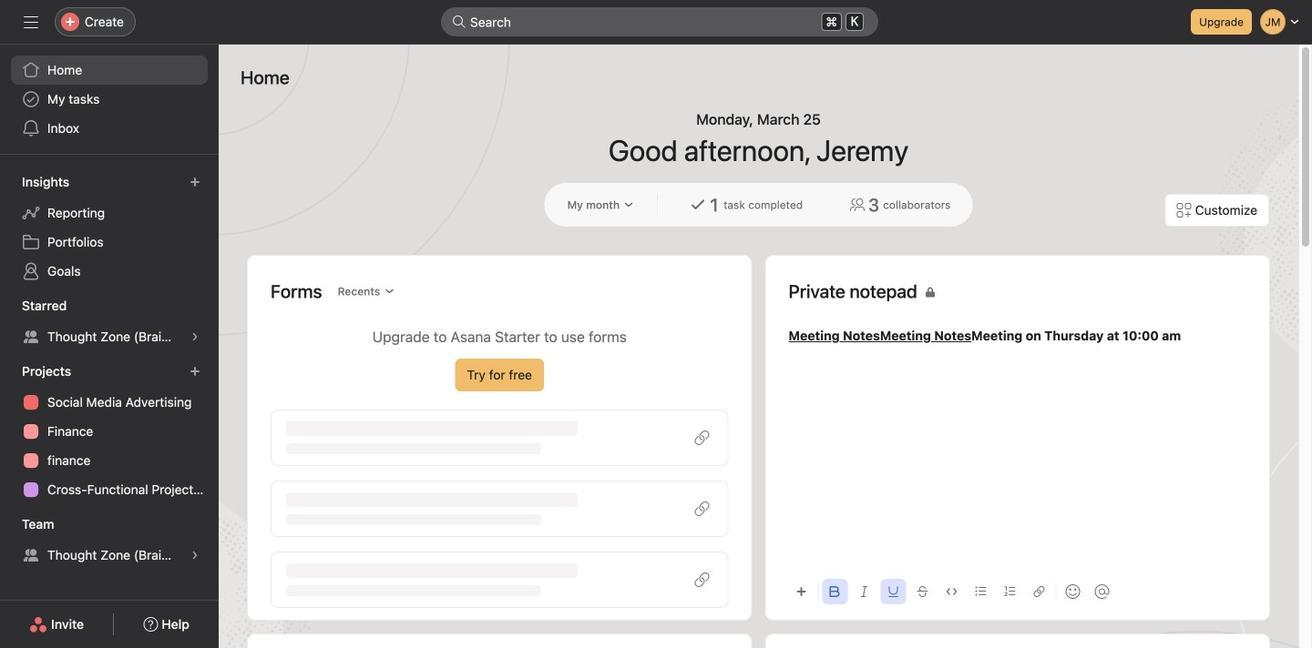 Task type: vqa. For each thing, say whether or not it's contained in the screenshot.
More actions image
no



Task type: describe. For each thing, give the bounding box(es) containing it.
strikethrough image
[[917, 587, 928, 598]]

insights element
[[0, 166, 219, 290]]

link image
[[1034, 587, 1045, 598]]

hide sidebar image
[[24, 15, 38, 29]]

bold image
[[830, 587, 841, 598]]

see details, thought zone (brainstorm space) image
[[190, 551, 201, 561]]

emoji image
[[1066, 585, 1081, 600]]

projects element
[[0, 355, 219, 509]]

global element
[[0, 45, 219, 154]]



Task type: locate. For each thing, give the bounding box(es) containing it.
italics image
[[859, 587, 870, 598]]

toolbar
[[789, 571, 1247, 613]]

Search tasks, projects, and more text field
[[441, 7, 879, 36]]

teams element
[[0, 509, 219, 574]]

insert an object image
[[796, 587, 807, 598]]

code image
[[947, 587, 957, 598]]

see details, thought zone (brainstorm space) image
[[190, 332, 201, 343]]

bulleted list image
[[976, 587, 987, 598]]

numbered list image
[[1005, 587, 1016, 598]]

prominent image
[[452, 15, 467, 29]]

underline image
[[888, 587, 899, 598]]

None field
[[441, 7, 879, 36]]

at mention image
[[1095, 585, 1110, 600]]

starred element
[[0, 290, 219, 355]]

new project or portfolio image
[[190, 366, 201, 377]]

new insights image
[[190, 177, 201, 188]]



